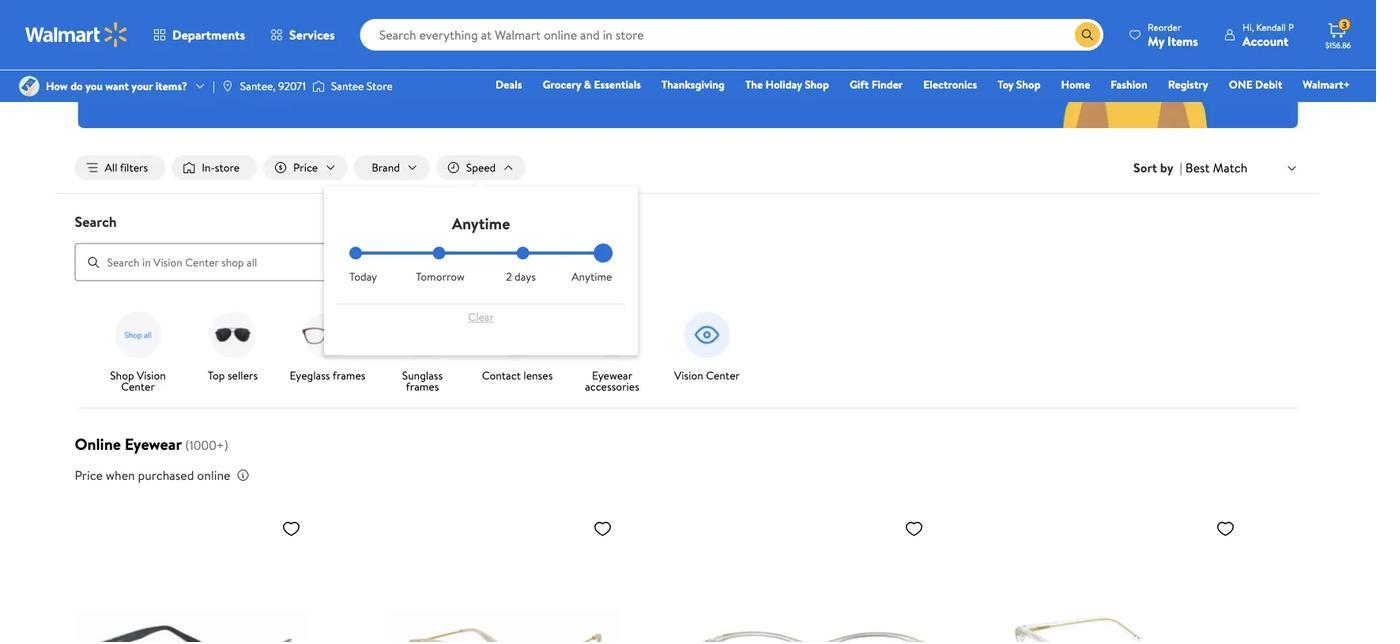 Task type: locate. For each thing, give the bounding box(es) containing it.
santee store
[[331, 78, 393, 94]]

0 horizontal spatial |
[[213, 78, 215, 94]]

thanksgiving
[[662, 77, 725, 92]]

anytime inside how fast do you want your order? option group
[[572, 269, 612, 284]]

when
[[106, 466, 135, 484]]

0 vertical spatial |
[[213, 78, 215, 94]]

add to favorites list, dlfl rectangle image
[[282, 518, 301, 538]]

| right by
[[1180, 159, 1183, 176]]

eyeglass frames image
[[299, 306, 356, 363]]

0 vertical spatial &
[[709, 47, 718, 67]]

vision inside the walmart vision center shop eyewear & more.
[[662, 12, 730, 47]]

price inside dropdown button
[[293, 160, 318, 175]]

home
[[1062, 77, 1091, 92]]

vision center link
[[666, 306, 748, 384]]

(1000+)
[[185, 436, 228, 454]]

Today radio
[[350, 247, 362, 259]]

0 horizontal spatial frames
[[333, 367, 366, 383]]

0 vertical spatial price
[[293, 160, 318, 175]]

0 horizontal spatial  image
[[19, 76, 40, 96]]

1 vertical spatial price
[[75, 466, 103, 484]]

shop vision center
[[110, 367, 166, 394]]

1 horizontal spatial  image
[[312, 78, 325, 94]]

clear
[[468, 309, 494, 325]]

gift
[[850, 77, 869, 92]]

santee,
[[240, 78, 276, 94]]

all filters button
[[75, 155, 165, 180]]

eyeglass
[[290, 367, 330, 383]]

toy shop
[[998, 77, 1041, 92]]

eyewear inside eyewear accessories
[[592, 367, 633, 383]]

tomorrow
[[416, 269, 465, 284]]

& left more.
[[709, 47, 718, 67]]

 image for santee store
[[312, 78, 325, 94]]

anytime
[[452, 212, 510, 234], [572, 269, 612, 284]]

eyewear
[[654, 47, 705, 67]]

all filters
[[105, 160, 148, 175]]

1 vertical spatial &
[[584, 77, 592, 92]]

one debit
[[1229, 77, 1283, 92]]

shop right 'holiday'
[[805, 77, 829, 92]]

 image
[[19, 76, 40, 96], [312, 78, 325, 94]]

finder
[[872, 77, 903, 92]]

sort
[[1134, 159, 1158, 176]]

store
[[215, 160, 240, 175]]

center inside the walmart vision center shop eyewear & more.
[[736, 12, 813, 47]]

 image left how
[[19, 76, 40, 96]]

walmart+ link
[[1296, 76, 1358, 93]]

anytime down "anytime" radio
[[572, 269, 612, 284]]

price left when
[[75, 466, 103, 484]]

speed button
[[436, 155, 526, 180]]

1 horizontal spatial &
[[709, 47, 718, 67]]

frames inside the sunglass frames
[[406, 378, 439, 394]]

eyewear accessories link
[[571, 306, 654, 395]]

2 days
[[506, 269, 536, 284]]

search search field up the
[[360, 19, 1104, 51]]

frames down "sunglass frames" image
[[406, 378, 439, 394]]

days
[[515, 269, 536, 284]]

top sellers
[[208, 367, 258, 383]]

eyewear accessories
[[585, 367, 640, 394]]

anytime up how fast do you want your order? option group
[[452, 212, 510, 234]]

legal information image
[[237, 469, 249, 481]]

shop down shop vision center image
[[110, 367, 134, 383]]

1 horizontal spatial anytime
[[572, 269, 612, 284]]

| right items?
[[213, 78, 215, 94]]

santee
[[331, 78, 364, 94]]

none radio inside how fast do you want your order? option group
[[517, 247, 529, 259]]

 image right 92071
[[312, 78, 325, 94]]

the
[[746, 77, 763, 92]]

1 horizontal spatial |
[[1180, 159, 1183, 176]]

1 horizontal spatial frames
[[406, 378, 439, 394]]

eyewear
[[592, 367, 633, 383], [125, 433, 182, 455]]

toy shop link
[[991, 76, 1048, 93]]

frames right eyeglass
[[333, 367, 366, 383]]

best match button
[[1183, 157, 1302, 178]]

search
[[75, 212, 117, 231]]

sort by |
[[1134, 159, 1183, 176]]

eyeglass frames
[[290, 367, 366, 383]]

home link
[[1054, 76, 1098, 93]]

electronics
[[924, 77, 977, 92]]

frames for sunglass frames
[[406, 378, 439, 394]]

kendall
[[1257, 20, 1286, 34]]

shop
[[620, 47, 651, 67], [805, 77, 829, 92], [1017, 77, 1041, 92], [110, 367, 134, 383]]

$156.86
[[1326, 40, 1352, 50]]

services button
[[258, 16, 348, 54]]

in-store button
[[172, 155, 257, 180]]

1 horizontal spatial price
[[293, 160, 318, 175]]

one debit link
[[1222, 76, 1290, 93]]

speed
[[466, 160, 496, 175]]

departments button
[[141, 16, 258, 54]]

center up 'holiday'
[[736, 12, 813, 47]]

eyewear down eyewear accessories image
[[592, 367, 633, 383]]

&
[[709, 47, 718, 67], [584, 77, 592, 92]]

& right the grocery
[[584, 77, 592, 92]]

1 vertical spatial anytime
[[572, 269, 612, 284]]

the holiday shop link
[[739, 76, 836, 93]]

| inside sort and filter section element
[[1180, 159, 1183, 176]]

1 horizontal spatial eyewear
[[592, 367, 633, 383]]

search search field down sort and filter section element
[[56, 212, 1321, 281]]

sunglass frames
[[402, 367, 443, 394]]

add to favorites list, bio eyes women's be226 hibiscus crystal eyeglass frames image
[[905, 518, 924, 538]]

1 vertical spatial search search field
[[56, 212, 1321, 281]]

 image
[[221, 80, 234, 93]]

center down shop vision center image
[[121, 378, 155, 394]]

registry link
[[1161, 76, 1216, 93]]

1 vertical spatial |
[[1180, 159, 1183, 176]]

services
[[289, 26, 335, 43]]

price for price when purchased online
[[75, 466, 103, 484]]

fashion
[[1111, 77, 1148, 92]]

center inside shop vision center
[[121, 378, 155, 394]]

center down vision center image
[[706, 367, 740, 383]]

contact
[[482, 367, 521, 383]]

shop inside the walmart vision center shop eyewear & more.
[[620, 47, 651, 67]]

shop up 'essentials'
[[620, 47, 651, 67]]

the holiday shop
[[746, 77, 829, 92]]

None range field
[[350, 252, 613, 255]]

frames for eyeglass frames
[[333, 367, 366, 383]]

None radio
[[517, 247, 529, 259]]

deals
[[496, 77, 522, 92]]

Search search field
[[360, 19, 1104, 51], [56, 212, 1321, 281]]

shop vision center image
[[110, 306, 166, 363]]

0 vertical spatial eyewear
[[592, 367, 633, 383]]

eyewear accessories image
[[584, 306, 641, 363]]

0 horizontal spatial price
[[75, 466, 103, 484]]

add to favorites list, sean john teacup image
[[1216, 518, 1235, 538]]

vision
[[662, 12, 730, 47], [137, 367, 166, 383], [675, 367, 704, 383]]

1 vertical spatial eyewear
[[125, 433, 182, 455]]

0 horizontal spatial eyewear
[[125, 433, 182, 455]]

0 horizontal spatial &
[[584, 77, 592, 92]]

|
[[213, 78, 215, 94], [1180, 159, 1183, 176]]

center
[[736, 12, 813, 47], [706, 367, 740, 383], [121, 378, 155, 394]]

price right store
[[293, 160, 318, 175]]

0 vertical spatial anytime
[[452, 212, 510, 234]]

vision inside shop vision center
[[137, 367, 166, 383]]

Anytime radio
[[600, 247, 613, 259]]

filters
[[120, 160, 148, 175]]

shop right toy
[[1017, 77, 1041, 92]]

center for walmart
[[736, 12, 813, 47]]

price
[[293, 160, 318, 175], [75, 466, 103, 484]]

eyewear up price when purchased online
[[125, 433, 182, 455]]

sunglass
[[402, 367, 443, 383]]

walmart
[[564, 12, 656, 47]]

shop inside toy shop link
[[1017, 77, 1041, 92]]



Task type: vqa. For each thing, say whether or not it's contained in the screenshot.
14 in Now $ 4 14 $4.62 25.9 ¢/oz Jimmy Dean Premium Pork Regular Sausage Roll, 16 oz
no



Task type: describe. For each thing, give the bounding box(es) containing it.
deals link
[[489, 76, 529, 93]]

do
[[70, 78, 83, 94]]

how
[[46, 78, 68, 94]]

online
[[75, 433, 121, 455]]

toy
[[998, 77, 1014, 92]]

all
[[105, 160, 117, 175]]

brand button
[[354, 155, 430, 180]]

today
[[350, 269, 377, 284]]

reorder my items
[[1148, 20, 1199, 49]]

top
[[208, 367, 225, 383]]

online
[[197, 466, 230, 484]]

your
[[132, 78, 153, 94]]

Tomorrow radio
[[433, 247, 446, 259]]

registry
[[1168, 77, 1209, 92]]

2
[[506, 269, 512, 284]]

3
[[1343, 18, 1348, 31]]

gift finder
[[850, 77, 903, 92]]

designer looks for less women's wop69 crystal/gold frames image
[[389, 512, 619, 642]]

gift finder link
[[843, 76, 910, 93]]

hi, kendall p account
[[1243, 20, 1294, 49]]

items?
[[156, 78, 187, 94]]

search image
[[87, 256, 100, 269]]

walmart+
[[1303, 77, 1351, 92]]

match
[[1213, 159, 1248, 176]]

vision for walmart
[[662, 12, 730, 47]]

fashion link
[[1104, 76, 1155, 93]]

how fast do you want your order? option group
[[350, 247, 613, 284]]

departments
[[172, 26, 245, 43]]

price for price
[[293, 160, 318, 175]]

lenses
[[524, 367, 553, 383]]

in-
[[202, 160, 215, 175]]

shop inside the holiday shop "link"
[[805, 77, 829, 92]]

my
[[1148, 32, 1165, 49]]

sunglass frames link
[[382, 306, 464, 395]]

one
[[1229, 77, 1253, 92]]

price button
[[263, 155, 348, 180]]

grocery & essentials link
[[536, 76, 648, 93]]

search search field containing search
[[56, 212, 1321, 281]]

contact lenses link
[[476, 306, 559, 384]]

purchased
[[138, 466, 194, 484]]

add to favorites list, designer looks for less women's wop69 crystal/gold frames image
[[593, 518, 612, 538]]

shop vision center link
[[97, 306, 179, 395]]

reorder
[[1148, 20, 1182, 34]]

debit
[[1256, 77, 1283, 92]]

center for shop
[[121, 378, 155, 394]]

hi,
[[1243, 20, 1254, 34]]

center inside vision center link
[[706, 367, 740, 383]]

clear button
[[350, 304, 613, 330]]

grocery & essentials
[[543, 77, 641, 92]]

sunglass frames image
[[394, 306, 451, 363]]

bio eyes women's be226 hibiscus crystal eyeglass frames image
[[701, 512, 930, 642]]

sort and filter section element
[[56, 142, 1321, 193]]

walmart image
[[25, 22, 128, 47]]

dlfl rectangle image
[[78, 512, 307, 642]]

eyeglass frames link
[[287, 306, 369, 384]]

store
[[367, 78, 393, 94]]

Search in Vision Center shop all search field
[[75, 243, 552, 281]]

vision center
[[675, 367, 740, 383]]

in-store
[[202, 160, 240, 175]]

0 vertical spatial search search field
[[360, 19, 1104, 51]]

how do you want your items?
[[46, 78, 187, 94]]

best
[[1186, 159, 1210, 176]]

by
[[1161, 159, 1174, 176]]

Walmart Site-Wide search field
[[360, 19, 1104, 51]]

brand
[[372, 160, 400, 175]]

walmart vision center shop eyewear & more.
[[564, 12, 813, 67]]

contact lenses
[[482, 367, 553, 383]]

92071
[[278, 78, 306, 94]]

vision center image
[[679, 306, 736, 363]]

 image for how do you want your items?
[[19, 76, 40, 96]]

top sellers link
[[192, 306, 274, 384]]

top sellers image
[[204, 306, 261, 363]]

holiday
[[766, 77, 802, 92]]

walmart vision center. shop eyewear and more. image
[[78, 0, 1299, 128]]

santee, 92071
[[240, 78, 306, 94]]

more.
[[721, 47, 757, 67]]

& inside the walmart vision center shop eyewear & more.
[[709, 47, 718, 67]]

p
[[1289, 20, 1294, 34]]

online eyewear (1000+)
[[75, 433, 228, 455]]

account
[[1243, 32, 1289, 49]]

contact lenses image
[[489, 306, 546, 363]]

electronics link
[[917, 76, 985, 93]]

thanksgiving link
[[655, 76, 732, 93]]

0 horizontal spatial anytime
[[452, 212, 510, 234]]

accessories
[[585, 378, 640, 394]]

search icon image
[[1082, 28, 1094, 41]]

vision for shop
[[137, 367, 166, 383]]

sean john teacup image
[[1012, 512, 1242, 642]]

items
[[1168, 32, 1199, 49]]

sellers
[[228, 367, 258, 383]]

shop inside shop vision center
[[110, 367, 134, 383]]

grocery
[[543, 77, 581, 92]]

essentials
[[594, 77, 641, 92]]



